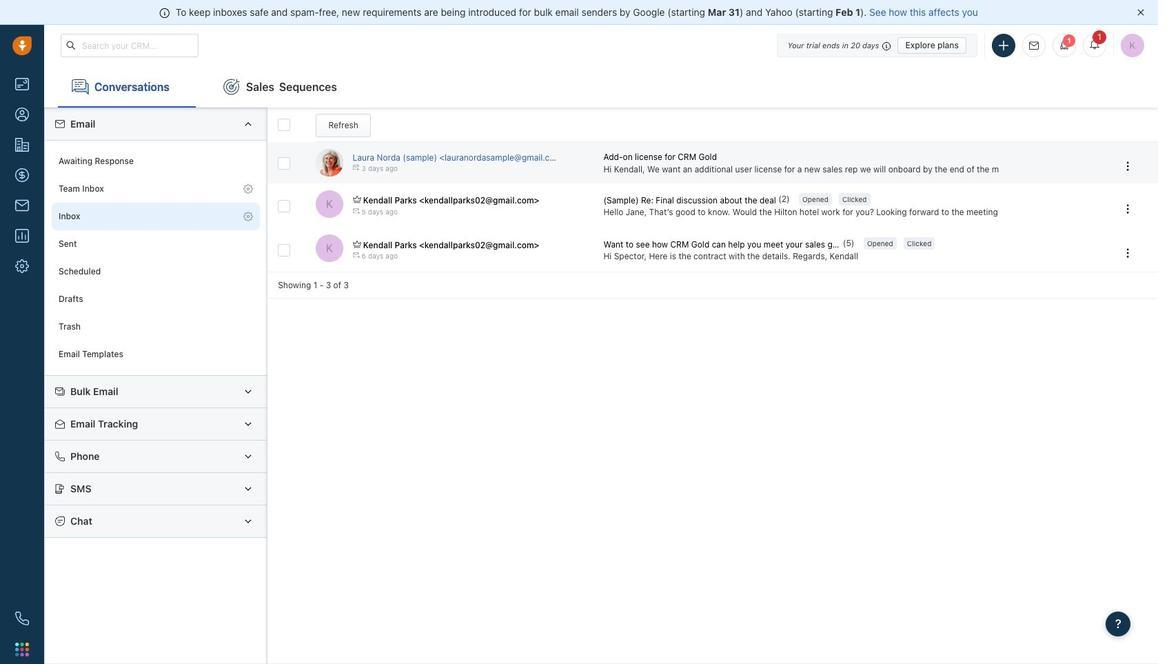 Task type: locate. For each thing, give the bounding box(es) containing it.
1 outgoing image from the top
[[353, 207, 360, 214]]

tab list
[[44, 66, 1159, 108]]

outgoing image
[[353, 207, 360, 214], [353, 252, 360, 258]]

close image
[[1138, 9, 1145, 16]]

1 vertical spatial outgoing image
[[353, 252, 360, 258]]

0 vertical spatial outgoing image
[[353, 207, 360, 214]]



Task type: describe. For each thing, give the bounding box(es) containing it.
2 outgoing image from the top
[[353, 252, 360, 258]]

phone element
[[8, 605, 36, 633]]

send email image
[[1030, 41, 1040, 50]]

Search your CRM... text field
[[61, 34, 199, 57]]

freshworks switcher image
[[15, 643, 29, 657]]

incoming image
[[353, 164, 360, 171]]

phone image
[[15, 612, 29, 626]]



